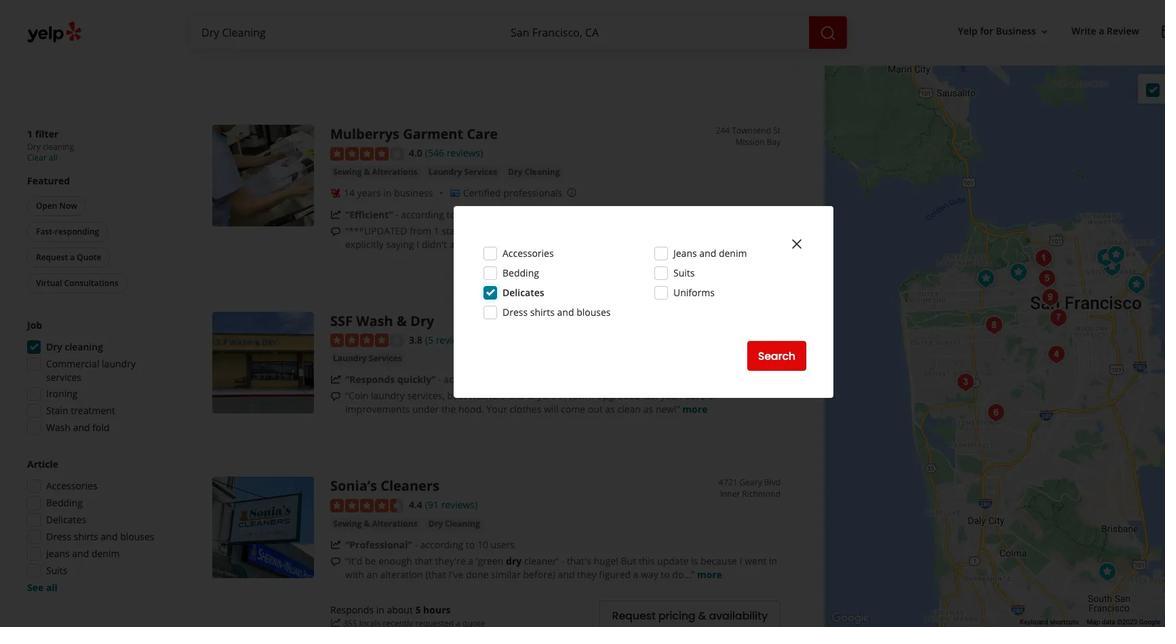 Task type: vqa. For each thing, say whether or not it's contained in the screenshot.
The gift of a clean home
no



Task type: describe. For each thing, give the bounding box(es) containing it.
me
[[585, 238, 599, 251]]

blouses inside the search dialog
[[577, 306, 611, 319]]

dry cleaning for left dry cleaning button
[[428, 518, 480, 530]]

- for "efficient" - according to 37 users
[[395, 208, 398, 221]]

day,
[[633, 37, 651, 50]]

request for request a quote
[[36, 252, 68, 263]]

1 vertical spatial dry cleaning link
[[426, 518, 483, 531]]

4
[[473, 224, 478, 237]]

care
[[467, 125, 498, 143]]

suits inside group
[[46, 564, 67, 577]]

cleaning inside 1 filter dry cleaning clear all
[[43, 141, 74, 153]]

i right if
[[463, 37, 466, 50]]

ssf wash & dry link
[[330, 312, 434, 330]]

shortcuts
[[1050, 619, 1079, 626]]

and inside '"when i came in, i asked if i could have my clothes done the next day, knowing this was a huge request. the man was so kind and said he could do it! i will refer them to all future…"'
[[479, 51, 496, 64]]

knowing
[[653, 37, 691, 50]]

keyboard shortcuts
[[1020, 619, 1079, 626]]

0 vertical spatial laundry services link
[[426, 165, 500, 179]]

went
[[745, 555, 767, 568]]

came
[[382, 37, 406, 50]]

sewing & alterations link for mulberrys
[[330, 165, 420, 179]]

the up back
[[646, 224, 660, 237]]

16 speech v2 image for sonia's cleaners
[[330, 557, 341, 568]]

townsend
[[732, 125, 771, 136]]

open now
[[36, 200, 77, 212]]

0 vertical spatial dry cleaning link
[[505, 165, 563, 179]]

upgraded
[[596, 390, 640, 402]]

dry cleaning
[[46, 340, 103, 353]]

16 certified professionals v2 image
[[450, 188, 460, 198]]

map data ©2023 google
[[1087, 619, 1161, 626]]

4.4 star rating image
[[330, 499, 404, 513]]

they
[[577, 568, 597, 581]]

search dialog
[[0, 0, 1165, 627]]

request.
[[345, 51, 382, 64]]

group containing article
[[23, 458, 168, 595]]

0 horizontal spatial mulberrys garment care image
[[212, 125, 314, 227]]

open now button
[[27, 196, 86, 216]]

keyboard
[[1020, 619, 1048, 626]]

1 vertical spatial laundry services link
[[330, 352, 405, 366]]

16 trending v2 image for ssf
[[330, 375, 341, 385]]

users for - according to 10 users
[[491, 539, 515, 551]]

next
[[611, 37, 630, 50]]

3.8 link
[[409, 332, 422, 347]]

sunset laundry & cleaner image
[[981, 312, 1008, 339]]

this inside cleaner' - that's huge! but this update is because i went in with an alteration (that i've done similar before) and they figured a way to do…"
[[639, 555, 655, 568]]

16 speech v2 image for mulberrys garment care
[[330, 226, 341, 237]]

quote
[[77, 252, 101, 263]]

sewing & alterations button for mulberrys
[[330, 165, 420, 179]]

back
[[626, 238, 647, 251]]

responds in about 5 hours
[[330, 603, 451, 616]]

4721
[[719, 477, 738, 489]]

quickly"
[[397, 373, 436, 386]]

0 horizontal spatial dress shirts and blouses
[[46, 530, 154, 543]]

search button
[[747, 341, 806, 371]]

refer
[[607, 51, 628, 64]]

close image
[[789, 236, 805, 252]]

hours
[[423, 603, 451, 616]]

denim inside the search dialog
[[719, 247, 747, 260]]

more link for "coin laundry services, best washers and dryers in town. upgraded last year. lot's of improvements under the hood. your clothes will come out as clean as new!"
[[682, 403, 708, 416]]

more for "coin laundry services, best washers and dryers in town. upgraded last year. lot's of improvements under the hood. your clothes will come out as clean as new!"
[[682, 403, 708, 416]]

- for cleaner' - that's huge! but this update is because i went in with an alteration (that i've done similar before) and they figured a way to do…"
[[561, 555, 564, 568]]

my
[[518, 37, 532, 50]]

dry
[[506, 555, 522, 568]]

clothes inside "coin laundry services, best washers and dryers in town. upgraded last year. lot's of improvements under the hood. your clothes will come out as clean as new!"
[[510, 403, 541, 416]]

inner
[[720, 489, 740, 500]]

left
[[669, 238, 683, 251]]

sewing & alterations button for sonia's
[[330, 518, 420, 531]]

stain
[[46, 404, 68, 417]]

1 horizontal spatial dry cleaning button
[[505, 165, 563, 179]]

clear all link
[[27, 152, 57, 163]]

certified
[[463, 186, 501, 199]]

huge!
[[594, 555, 618, 568]]

mulberrys garment care link
[[330, 125, 498, 143]]

figured
[[599, 568, 631, 581]]

1 16 trending v2 image from the top
[[330, 209, 341, 220]]

keyboard shortcuts button
[[1020, 618, 1079, 627]]

1 inside "***updated from 1 star to 4 stars** - after leaving a voicemail for the systems manager explicitly saying i didn't approve of the work, she gave me a call back and left a voicemail,…"
[[434, 224, 439, 237]]

a left 'green
[[468, 555, 473, 568]]

0 horizontal spatial was
[[426, 51, 443, 64]]

bedding inside the search dialog
[[503, 267, 539, 279]]

from
[[410, 224, 431, 237]]

2 vertical spatial more link
[[697, 568, 722, 581]]

laundry for commercial
[[102, 357, 136, 370]]

i right the it!
[[584, 51, 587, 64]]

she
[[544, 238, 559, 251]]

fold
[[92, 421, 110, 434]]

"coin
[[345, 390, 368, 402]]

laundry for laundry services link to the bottom
[[333, 353, 367, 364]]

0 horizontal spatial dry cleaning button
[[426, 518, 483, 531]]

professionals
[[503, 186, 563, 199]]

come
[[561, 403, 585, 416]]

fast-responding button
[[27, 222, 108, 242]]

14 years in business
[[344, 186, 433, 199]]

commercial laundry services
[[46, 357, 136, 384]]

years
[[357, 186, 381, 199]]

"professional" - according to 10 users
[[345, 539, 515, 551]]

clothes inside '"when i came in, i asked if i could have my clothes done the next day, knowing this was a huge request. the man was so kind and said he could do it! i will refer them to all future…"'
[[535, 37, 566, 50]]

2 16 trending v2 image from the top
[[330, 618, 341, 627]]

approve
[[449, 238, 486, 251]]

shirts inside the search dialog
[[530, 306, 555, 319]]

2 horizontal spatial 1
[[501, 373, 506, 386]]

sewing for sonia's
[[333, 518, 362, 530]]

ironing
[[46, 387, 78, 400]]

for inside "***updated from 1 star to 4 stars** - after leaving a voicemail for the systems manager explicitly saying i didn't approve of the work, she gave me a call back and left a voicemail,…"
[[631, 224, 643, 237]]

a right left
[[686, 238, 691, 251]]

4.4 link
[[409, 497, 422, 512]]

cleaner' - that's huge! but this update is because i went in with an alteration (that i've done similar before) and they figured a way to do…"
[[345, 555, 777, 581]]

he
[[519, 51, 530, 64]]

reviews) for sonia's cleaners
[[441, 499, 478, 512]]

alterations for cleaners
[[372, 518, 418, 530]]

featured group
[[24, 174, 168, 296]]

1 horizontal spatial laundry services
[[428, 166, 497, 178]]

0 horizontal spatial blouses
[[120, 530, 154, 543]]

to left 10
[[466, 539, 475, 551]]

1 vertical spatial laundry services
[[333, 353, 402, 364]]

16 parking v2 image
[[450, 1, 460, 11]]

ssf wash & dry image
[[212, 312, 314, 414]]

pricing
[[658, 608, 696, 624]]

after
[[521, 224, 543, 237]]

1 inside 1 filter dry cleaning clear all
[[27, 128, 33, 140]]

last
[[643, 390, 658, 402]]

16 trending v2 image for sonia's
[[330, 540, 341, 551]]

sea breeze cleaners image
[[1043, 341, 1070, 368]]

the down "stars**" on the top of page
[[500, 238, 514, 251]]

because
[[701, 555, 737, 568]]

bedding inside group
[[46, 496, 83, 509]]

i right in,
[[421, 37, 424, 50]]

toni cleaners image
[[1045, 305, 1072, 332]]

to left 37 on the left top of the page
[[447, 208, 456, 221]]

that's
[[567, 555, 591, 568]]

0 horizontal spatial shirts
[[74, 530, 98, 543]]

garment
[[403, 125, 463, 143]]

(546 reviews)
[[425, 147, 483, 159]]

a right write
[[1099, 25, 1104, 38]]

all inside 1 filter dry cleaning clear all
[[49, 152, 57, 163]]

an
[[367, 568, 378, 581]]

laundry for "coin
[[371, 390, 405, 402]]

clear
[[27, 152, 47, 163]]

year.
[[661, 390, 682, 402]]

a up gave on the left of page
[[579, 224, 584, 237]]

sonia's cleaners image
[[212, 477, 314, 579]]

they're
[[435, 555, 466, 568]]

sewing & alterations for mulberrys
[[333, 166, 418, 178]]

will inside '"when i came in, i asked if i could have my clothes done the next day, knowing this was a huge request. the man was so kind and said he could do it! i will refer them to all future…"'
[[590, 51, 604, 64]]

i inside cleaner' - that's huge! but this update is because i went in with an alteration (that i've done similar before) and they figured a way to do…"
[[740, 555, 742, 568]]

dry up certified professionals
[[508, 166, 523, 178]]

alterations for garment
[[372, 166, 418, 178]]

request pricing & availability button
[[599, 601, 781, 627]]

virtual
[[36, 277, 62, 289]]

dry inside 1 filter dry cleaning clear all
[[27, 141, 40, 153]]

article
[[27, 458, 58, 471]]

mulberrys garment care image
[[1123, 271, 1150, 298]]

all seasons cleaners image
[[952, 369, 979, 396]]

delicates inside the search dialog
[[503, 286, 544, 299]]

aleksandrad fashion and design image
[[1005, 259, 1032, 286]]

5
[[415, 603, 421, 616]]

done inside '"when i came in, i asked if i could have my clothes done the next day, knowing this was a huge request. the man was so kind and said he could do it! i will refer them to all future…"'
[[569, 37, 591, 50]]

dry down (91
[[428, 518, 443, 530]]

request a quote
[[36, 252, 101, 263]]

1 vertical spatial wash
[[46, 421, 71, 434]]

explicitly
[[345, 238, 384, 251]]

(5 reviews)
[[425, 334, 472, 346]]

"it'd be enough that they're a 'green dry
[[345, 555, 522, 568]]

availability
[[709, 608, 768, 624]]

work,
[[517, 238, 541, 251]]

map region
[[715, 0, 1165, 627]]

will inside "coin laundry services, best washers and dryers in town. upgraded last year. lot's of improvements under the hood. your clothes will come out as clean as new!"
[[544, 403, 558, 416]]

- up services,
[[438, 373, 441, 386]]

0 horizontal spatial denim
[[91, 547, 120, 560]]

is
[[691, 555, 698, 568]]

responding
[[55, 226, 99, 237]]

projects image
[[1161, 24, 1165, 41]]

certified professionals
[[463, 186, 563, 199]]

to inside "***updated from 1 star to 4 stars** - after leaving a voicemail for the systems manager explicitly saying i didn't approve of the work, she gave me a call back and left a voicemail,…"
[[461, 224, 470, 237]]

out
[[588, 403, 603, 416]]

and inside "coin laundry services, best washers and dryers in town. upgraded last year. lot's of improvements under the hood. your clothes will come out as clean as new!"
[[508, 390, 525, 402]]

jeans and denim inside group
[[46, 547, 120, 560]]

1 vertical spatial could
[[533, 51, 557, 64]]

call
[[609, 238, 624, 251]]

dress shirts and blouses inside the search dialog
[[503, 306, 611, 319]]

laundry services button for topmost laundry services link
[[426, 165, 500, 179]]

lot's
[[685, 390, 706, 402]]

suits inside the search dialog
[[673, 267, 695, 279]]

jeans and denim inside the search dialog
[[673, 247, 747, 260]]

the inside '"when i came in, i asked if i could have my clothes done the next day, knowing this was a huge request. the man was so kind and said he could do it! i will refer them to all future…"'
[[594, 37, 608, 50]]



Task type: locate. For each thing, give the bounding box(es) containing it.
done inside cleaner' - that's huge! but this update is because i went in with an alteration (that i've done similar before) and they figured a way to do…"
[[466, 568, 489, 581]]

1 as from the left
[[605, 403, 615, 416]]

for inside button
[[980, 25, 993, 38]]

wash and fold
[[46, 421, 110, 434]]

in inside cleaner' - that's huge! but this update is because i went in with an alteration (that i've done similar before) and they figured a way to do…"
[[769, 555, 777, 568]]

update
[[657, 555, 689, 568]]

st
[[773, 125, 781, 136]]

0 vertical spatial dress shirts and blouses
[[503, 306, 611, 319]]

of right lot's
[[708, 390, 717, 402]]

i down the from
[[417, 238, 419, 251]]

more down the huge
[[721, 51, 746, 64]]

0 horizontal spatial dress
[[46, 530, 71, 543]]

16 speech v2 image left "coin on the left
[[330, 391, 341, 402]]

1 16 trending v2 image from the top
[[330, 375, 341, 385]]

2 as from the left
[[643, 403, 653, 416]]

improvements
[[345, 403, 410, 416]]

1 horizontal spatial dry cleaning link
[[505, 165, 563, 179]]

1 vertical spatial laundry
[[371, 390, 405, 402]]

1 left user
[[501, 373, 506, 386]]

sonia's
[[330, 477, 377, 495]]

reviews) right (91
[[441, 499, 478, 512]]

laundry services button for laundry services link to the bottom
[[330, 352, 405, 366]]

1 vertical spatial accessories
[[46, 479, 97, 492]]

search image
[[820, 25, 836, 41]]

1 horizontal spatial dress shirts and blouses
[[503, 306, 611, 319]]

16 trending v2 image
[[330, 375, 341, 385], [330, 540, 341, 551]]

dry inside group
[[46, 340, 62, 353]]

sonia's cleaners
[[330, 477, 439, 495]]

leaving
[[545, 224, 576, 237]]

(5
[[425, 334, 433, 346]]

sewing & alterations button down the '4 star rating' image
[[330, 165, 420, 179]]

to up washers at bottom
[[489, 373, 499, 386]]

blvd
[[764, 477, 781, 489]]

reviews) down care
[[447, 147, 483, 159]]

and inside "***updated from 1 star to 4 stars** - after leaving a voicemail for the systems manager explicitly saying i didn't approve of the work, she gave me a call back and left a voicemail,…"
[[649, 238, 666, 251]]

clothes up do
[[535, 37, 566, 50]]

all down knowing
[[668, 51, 678, 64]]

sonia's cleaners link
[[330, 477, 439, 495]]

dress inside group
[[46, 530, 71, 543]]

man
[[403, 51, 423, 64]]

1 horizontal spatial shirts
[[530, 306, 555, 319]]

1 vertical spatial laundry
[[333, 353, 367, 364]]

do
[[560, 51, 571, 64]]

sewing up 14
[[333, 166, 362, 178]]

1 vertical spatial sewing & alterations
[[333, 518, 418, 530]]

0 vertical spatial could
[[468, 37, 492, 50]]

1 vertical spatial blouses
[[120, 530, 154, 543]]

16 years in business v2 image
[[330, 1, 341, 11]]

services for laundry services link to the bottom
[[369, 353, 402, 364]]

1 filter dry cleaning clear all
[[27, 128, 74, 163]]

in inside "coin laundry services, best washers and dryers in town. upgraded last year. lot's of improvements under the hood. your clothes will come out as clean as new!"
[[558, 390, 566, 402]]

- down the 14 years in business
[[395, 208, 398, 221]]

1 group from the top
[[23, 319, 168, 439]]

1 vertical spatial jeans and denim
[[46, 547, 120, 560]]

0 horizontal spatial suits
[[46, 564, 67, 577]]

1 vertical spatial dry cleaning
[[428, 518, 480, 530]]

dress inside the search dialog
[[503, 306, 528, 319]]

about
[[387, 603, 413, 616]]

users up 4
[[471, 208, 496, 221]]

0 horizontal spatial laundry
[[102, 357, 136, 370]]

0 vertical spatial for
[[980, 25, 993, 38]]

users for - according to 37 users
[[471, 208, 496, 221]]

0 horizontal spatial could
[[468, 37, 492, 50]]

dress up user
[[503, 306, 528, 319]]

0 vertical spatial mulberrys garment care image
[[212, 125, 314, 227]]

hood.
[[458, 403, 484, 416]]

0 horizontal spatial for
[[631, 224, 643, 237]]

0 horizontal spatial dry cleaning
[[428, 518, 480, 530]]

dry cleaning for dry cleaning button to the right
[[508, 166, 560, 178]]

them
[[631, 51, 654, 64]]

virtual consultations
[[36, 277, 118, 289]]

done up the it!
[[569, 37, 591, 50]]

4 star rating image
[[330, 147, 404, 161]]

according up the from
[[401, 208, 444, 221]]

1 vertical spatial group
[[23, 458, 168, 595]]

sewing & alterations down 4.4 star rating image in the left bottom of the page
[[333, 518, 418, 530]]

1 vertical spatial reviews)
[[436, 334, 472, 346]]

cleaning for left dry cleaning button
[[445, 518, 480, 530]]

that
[[415, 555, 433, 568]]

1 16 speech v2 image from the top
[[330, 39, 341, 50]]

uniforms
[[673, 286, 715, 299]]

ocean dry cleaning image
[[983, 399, 1010, 427]]

1 vertical spatial was
[[426, 51, 443, 64]]

2 vertical spatial more
[[697, 568, 722, 581]]

0 horizontal spatial done
[[466, 568, 489, 581]]

16 trending v2 image
[[330, 209, 341, 220], [330, 618, 341, 627]]

0 vertical spatial denim
[[719, 247, 747, 260]]

0 horizontal spatial request
[[36, 252, 68, 263]]

bedding
[[503, 267, 539, 279], [46, 496, 83, 509]]

16 speech v2 image down 16 years in business v2 image
[[330, 226, 341, 237]]

- up that
[[415, 539, 418, 551]]

0 vertical spatial dry cleaning
[[508, 166, 560, 178]]

1 horizontal spatial as
[[643, 403, 653, 416]]

16 speech v2 image for ssf wash & dry
[[330, 391, 341, 402]]

for
[[980, 25, 993, 38], [631, 224, 643, 237]]

1 horizontal spatial bedding
[[503, 267, 539, 279]]

reviews) right (5
[[436, 334, 472, 346]]

in left about at the bottom left
[[376, 603, 384, 616]]

0 vertical spatial laundry services button
[[426, 165, 500, 179]]

1 vertical spatial dress
[[46, 530, 71, 543]]

map
[[1087, 619, 1100, 626]]

to down knowing
[[657, 51, 666, 64]]

i left came
[[377, 37, 379, 50]]

2 alterations from the top
[[372, 518, 418, 530]]

sewing & alterations for sonia's
[[333, 518, 418, 530]]

could
[[468, 37, 492, 50], [533, 51, 557, 64]]

- for "professional" - according to 10 users
[[415, 539, 418, 551]]

divisadero heights cleaner image
[[1034, 265, 1061, 292]]

delicates down work,
[[503, 286, 544, 299]]

accessories inside the search dialog
[[503, 247, 554, 260]]

1 horizontal spatial done
[[569, 37, 591, 50]]

according for 37
[[401, 208, 444, 221]]

3 16 speech v2 image from the top
[[330, 391, 341, 402]]

1 horizontal spatial of
[[708, 390, 717, 402]]

laundry
[[102, 357, 136, 370], [371, 390, 405, 402]]

kind
[[458, 51, 477, 64]]

1 sewing from the top
[[333, 166, 362, 178]]

laundry down 3.8 star rating image
[[333, 353, 367, 364]]

1 horizontal spatial accessories
[[503, 247, 554, 260]]

dry cleaning link up professionals
[[505, 165, 563, 179]]

0 horizontal spatial jeans and denim
[[46, 547, 120, 560]]

laundry services button down 3.8 star rating image
[[330, 352, 405, 366]]

jeans and denim down "manager"
[[673, 247, 747, 260]]

according for 10
[[420, 539, 463, 551]]

a inside button
[[70, 252, 75, 263]]

of inside "coin laundry services, best washers and dryers in town. upgraded last year. lot's of improvements under the hood. your clothes will come out as clean as new!"
[[708, 390, 717, 402]]

jeans up see all button
[[46, 547, 70, 560]]

delicates down article
[[46, 513, 86, 526]]

laundry for topmost laundry services link
[[428, 166, 462, 178]]

cleaning down filter at top
[[43, 141, 74, 153]]

1 vertical spatial according
[[444, 373, 487, 386]]

1 vertical spatial cleaning
[[445, 518, 480, 530]]

all right see
[[46, 581, 58, 594]]

16 speech v2 image left the "when
[[330, 39, 341, 50]]

0 vertical spatial suits
[[673, 267, 695, 279]]

2 sewing & alterations link from the top
[[330, 518, 420, 531]]

None search field
[[191, 16, 850, 49]]

a
[[1099, 25, 1104, 38], [732, 37, 737, 50], [579, 224, 584, 237], [601, 238, 607, 251], [686, 238, 691, 251], [70, 252, 75, 263], [468, 555, 473, 568], [633, 568, 638, 581]]

group containing job
[[23, 319, 168, 439]]

1 vertical spatial this
[[639, 555, 655, 568]]

cleaning inside group
[[65, 340, 103, 353]]

ssf wash & dry image
[[1094, 559, 1121, 586]]

was down asked
[[426, 51, 443, 64]]

request for request pricing & availability
[[612, 608, 656, 624]]

laundry inside commercial laundry services
[[102, 357, 136, 370]]

laundry services button down (546 reviews)
[[426, 165, 500, 179]]

said
[[499, 51, 517, 64]]

of down "stars**" on the top of page
[[489, 238, 497, 251]]

0 vertical spatial 16 trending v2 image
[[330, 375, 341, 385]]

sonia's cleaners image
[[973, 265, 1000, 292], [973, 265, 1000, 292]]

1 vertical spatial cleaning
[[65, 340, 103, 353]]

so
[[445, 51, 455, 64]]

as down last
[[643, 403, 653, 416]]

1 horizontal spatial laundry services button
[[426, 165, 500, 179]]

more link down the huge
[[721, 51, 746, 64]]

0 horizontal spatial laundry services
[[333, 353, 402, 364]]

2 group from the top
[[23, 458, 168, 595]]

1 vertical spatial dress shirts and blouses
[[46, 530, 154, 543]]

2 vertical spatial according
[[420, 539, 463, 551]]

0 horizontal spatial jeans
[[46, 547, 70, 560]]

sewing down 4.4 star rating image in the left bottom of the page
[[333, 518, 362, 530]]

1 horizontal spatial request
[[612, 608, 656, 624]]

a left quote
[[70, 252, 75, 263]]

voicemail
[[586, 224, 628, 237]]

for right yelp
[[980, 25, 993, 38]]

0 vertical spatial alterations
[[372, 166, 418, 178]]

i left went
[[740, 555, 742, 568]]

services up certified
[[464, 166, 497, 178]]

"***updated from 1 star to 4 stars** - after leaving a voicemail for the systems manager explicitly saying i didn't approve of the work, she gave me a call back and left a voicemail,…"
[[345, 224, 748, 251]]

could right he
[[533, 51, 557, 64]]

1 horizontal spatial this
[[693, 37, 709, 50]]

dry cleaning up professionals
[[508, 166, 560, 178]]

to
[[657, 51, 666, 64], [447, 208, 456, 221], [461, 224, 470, 237], [489, 373, 499, 386], [466, 539, 475, 551], [661, 568, 670, 581]]

"efficient"
[[345, 208, 393, 221]]

to inside '"when i came in, i asked if i could have my clothes done the next day, knowing this was a huge request. the man was so kind and said he could do it! i will refer them to all future…"'
[[657, 51, 666, 64]]

"when
[[345, 37, 374, 50]]

0 horizontal spatial as
[[605, 403, 615, 416]]

16 years in business v2 image
[[330, 188, 341, 198]]

2 vertical spatial 1
[[501, 373, 506, 386]]

1 horizontal spatial denim
[[719, 247, 747, 260]]

cleaning for dry cleaning button to the right
[[525, 166, 560, 178]]

2 sewing from the top
[[333, 518, 362, 530]]

0 horizontal spatial 1
[[27, 128, 33, 140]]

0 vertical spatial blouses
[[577, 306, 611, 319]]

2 vertical spatial all
[[46, 581, 58, 594]]

0 vertical spatial 1
[[27, 128, 33, 140]]

i inside "***updated from 1 star to 4 stars** - after leaving a voicemail for the systems manager explicitly saying i didn't approve of the work, she gave me a call back and left a voicemail,…"
[[417, 238, 419, 251]]

sewing & alterations button down 4.4 star rating image in the left bottom of the page
[[330, 518, 420, 531]]

2 16 speech v2 image from the top
[[330, 226, 341, 237]]

0 vertical spatial according
[[401, 208, 444, 221]]

0 vertical spatial wash
[[356, 312, 393, 330]]

1 vertical spatial sewing & alterations button
[[330, 518, 420, 531]]

jeans inside the search dialog
[[673, 247, 697, 260]]

request a quote button
[[27, 248, 110, 268]]

1 vertical spatial dry cleaning button
[[426, 518, 483, 531]]

in right went
[[769, 555, 777, 568]]

0 horizontal spatial laundry services button
[[330, 352, 405, 366]]

veteran's deluxe cleaners image
[[1030, 245, 1057, 272], [1030, 245, 1057, 272]]

more down lot's
[[682, 403, 708, 416]]

way
[[641, 568, 658, 581]]

accessories down article
[[46, 479, 97, 492]]

dry cleaning button down the (91 reviews)
[[426, 518, 483, 531]]

delicates
[[503, 286, 544, 299], [46, 513, 86, 526]]

0 vertical spatial laundry
[[102, 357, 136, 370]]

jeans and denim up see all button
[[46, 547, 120, 560]]

mulberrys garment care image
[[212, 125, 314, 227], [1123, 271, 1150, 298]]

1 sewing & alterations from the top
[[333, 166, 418, 178]]

- left "that's"
[[561, 555, 564, 568]]

0 vertical spatial 16 trending v2 image
[[330, 209, 341, 220]]

it!
[[574, 51, 582, 64]]

3.8 star rating image
[[330, 334, 404, 348]]

(91 reviews)
[[425, 499, 478, 512]]

0 vertical spatial cleaning
[[43, 141, 74, 153]]

all right clear
[[49, 152, 57, 163]]

will right the it!
[[590, 51, 604, 64]]

1 sewing & alterations link from the top
[[330, 165, 420, 179]]

for up back
[[631, 224, 643, 237]]

will
[[590, 51, 604, 64], [544, 403, 558, 416]]

1 horizontal spatial 1
[[434, 224, 439, 237]]

this up future…"
[[693, 37, 709, 50]]

laundry inside "coin laundry services, best washers and dryers in town. upgraded last year. lot's of improvements under the hood. your clothes will come out as clean as new!"
[[371, 390, 405, 402]]

services
[[46, 371, 81, 384]]

responds
[[330, 603, 374, 616]]

sewing & alterations link down the '4 star rating' image
[[330, 165, 420, 179]]

a inside '"when i came in, i asked if i could have my clothes done the next day, knowing this was a huge request. the man was so kind and said he could do it! i will refer them to all future…"'
[[732, 37, 737, 50]]

review
[[1107, 25, 1139, 38]]

selena judy bridal image
[[1099, 254, 1126, 281]]

according up best
[[444, 373, 487, 386]]

&
[[364, 166, 370, 178], [397, 312, 407, 330], [364, 518, 370, 530], [698, 608, 706, 624]]

a left way
[[633, 568, 638, 581]]

0 horizontal spatial delicates
[[46, 513, 86, 526]]

in up come
[[558, 390, 566, 402]]

1 vertical spatial sewing & alterations link
[[330, 518, 420, 531]]

1 horizontal spatial mulberrys garment care image
[[1123, 271, 1150, 298]]

of inside "***updated from 1 star to 4 stars** - after leaving a voicemail for the systems manager explicitly saying i didn't approve of the work, she gave me a call back and left a voicemail,…"
[[489, 238, 497, 251]]

dry up 3.8 link at the left bottom of the page
[[410, 312, 434, 330]]

2 sewing & alterations button from the top
[[330, 518, 420, 531]]

user actions element
[[947, 19, 1165, 46]]

group
[[23, 319, 168, 439], [23, 458, 168, 595]]

1 vertical spatial more
[[682, 403, 708, 416]]

1 horizontal spatial cleaning
[[525, 166, 560, 178]]

2 16 trending v2 image from the top
[[330, 540, 341, 551]]

244
[[716, 125, 730, 136]]

1 vertical spatial more link
[[682, 403, 708, 416]]

0 horizontal spatial this
[[639, 555, 655, 568]]

1 vertical spatial done
[[466, 568, 489, 581]]

16 speech v2 image
[[330, 39, 341, 50], [330, 226, 341, 237], [330, 391, 341, 402], [330, 557, 341, 568]]

"coin laundry services, best washers and dryers in town. upgraded last year. lot's of improvements under the hood. your clothes will come out as clean as new!"
[[345, 390, 717, 416]]

10
[[477, 539, 488, 551]]

more for "when i came in, i asked if i could have my clothes done the next day, knowing this was a huge request. the man was so kind and said he could do it! i will refer them to all future…"
[[721, 51, 746, 64]]

services
[[464, 166, 497, 178], [369, 353, 402, 364]]

treatment
[[71, 404, 115, 417]]

services down 3.8 star rating image
[[369, 353, 402, 364]]

1 vertical spatial users
[[491, 539, 515, 551]]

services for topmost laundry services link
[[464, 166, 497, 178]]

will down dryers
[[544, 403, 558, 416]]

1 horizontal spatial wash
[[356, 312, 393, 330]]

alterations up the 14 years in business
[[372, 166, 418, 178]]

to left 4
[[461, 224, 470, 237]]

request left pricing
[[612, 608, 656, 624]]

write a review link
[[1066, 19, 1145, 44]]

16 speech v2 image left "it'd at the bottom left
[[330, 557, 341, 568]]

fast-
[[36, 226, 55, 237]]

(5 reviews) link
[[425, 332, 472, 347]]

in
[[383, 186, 392, 199], [558, 390, 566, 402], [769, 555, 777, 568], [376, 603, 384, 616]]

0 vertical spatial sewing & alterations button
[[330, 165, 420, 179]]

and inside cleaner' - that's huge! but this update is because i went in with an alteration (that i've done similar before) and they figured a way to do…"
[[558, 568, 575, 581]]

accessories inside group
[[46, 479, 97, 492]]

cleaning down the (91 reviews)
[[445, 518, 480, 530]]

fast-responding
[[36, 226, 99, 237]]

a left the huge
[[732, 37, 737, 50]]

0 vertical spatial reviews)
[[447, 147, 483, 159]]

0 vertical spatial clothes
[[535, 37, 566, 50]]

info icon image
[[523, 0, 533, 11], [523, 0, 533, 11], [567, 187, 577, 198], [567, 187, 577, 198]]

this up way
[[639, 555, 655, 568]]

1 vertical spatial request
[[612, 608, 656, 624]]

1 horizontal spatial dress
[[503, 306, 528, 319]]

1 horizontal spatial was
[[712, 37, 729, 50]]

this inside '"when i came in, i asked if i could have my clothes done the next day, knowing this was a huge request. the man was so kind and said he could do it! i will refer them to all future…"'
[[693, 37, 709, 50]]

more link down because
[[697, 568, 722, 581]]

martini cleaners image
[[1037, 284, 1064, 311]]

1 left filter at top
[[27, 128, 33, 140]]

according up the "it'd be enough that they're a 'green dry
[[420, 539, 463, 551]]

1 horizontal spatial jeans and denim
[[673, 247, 747, 260]]

(546
[[425, 147, 444, 159]]

done down 'green
[[466, 568, 489, 581]]

1 horizontal spatial delicates
[[503, 286, 544, 299]]

consultations
[[64, 277, 118, 289]]

4 16 speech v2 image from the top
[[330, 557, 341, 568]]

a right me
[[601, 238, 607, 251]]

1 sewing & alterations button from the top
[[330, 165, 420, 179]]

laundry services down (546 reviews)
[[428, 166, 497, 178]]

(91
[[425, 499, 439, 512]]

suits up see all button
[[46, 564, 67, 577]]

37
[[458, 208, 469, 221]]

more link for "when i came in, i asked if i could have my clothes done the next day, knowing this was a huge request. the man was so kind and said he could do it! i will refer them to all future…"
[[721, 51, 746, 64]]

laundry down (546 reviews)
[[428, 166, 462, 178]]

seymour's fashions custom tailors image
[[1103, 241, 1130, 269]]

cleaning
[[43, 141, 74, 153], [65, 340, 103, 353]]

sewing & alterations down the '4 star rating' image
[[333, 166, 418, 178]]

alteration
[[380, 568, 423, 581]]

google image
[[828, 610, 873, 627]]

town.
[[569, 390, 594, 402]]

cleaners
[[381, 477, 439, 495]]

business
[[996, 25, 1036, 38]]

in right years
[[383, 186, 392, 199]]

- inside "***updated from 1 star to 4 stars** - after leaving a voicemail for the systems manager explicitly saying i didn't approve of the work, she gave me a call back and left a voicemail,…"
[[515, 224, 518, 237]]

1 alterations from the top
[[372, 166, 418, 178]]

now
[[59, 200, 77, 212]]

0 vertical spatial sewing & alterations
[[333, 166, 418, 178]]

all inside '"when i came in, i asked if i could have my clothes done the next day, knowing this was a huge request. the man was so kind and said he could do it! i will refer them to all future…"'
[[668, 51, 678, 64]]

1 vertical spatial 16 trending v2 image
[[330, 540, 341, 551]]

write
[[1072, 25, 1096, 38]]

alterations
[[372, 166, 418, 178], [372, 518, 418, 530]]

laundry services down 3.8 star rating image
[[333, 353, 402, 364]]

laundry up improvements
[[371, 390, 405, 402]]

0 vertical spatial delicates
[[503, 286, 544, 299]]

in,
[[408, 37, 419, 50]]

16 chevron down v2 image
[[1039, 26, 1050, 37]]

sewing & alterations button
[[330, 165, 420, 179], [330, 518, 420, 531]]

user
[[509, 373, 528, 386]]

a inside cleaner' - that's huge! but this update is because i went in with an alteration (that i've done similar before) and they figured a way to do…"
[[633, 568, 638, 581]]

dry cleaning link down the (91 reviews)
[[426, 518, 483, 531]]

1 horizontal spatial jeans
[[673, 247, 697, 260]]

alterations up "professional"
[[372, 518, 418, 530]]

- inside cleaner' - that's huge! but this update is because i went in with an alteration (that i've done similar before) and they figured a way to do…"
[[561, 555, 564, 568]]

job
[[27, 319, 42, 332]]

business
[[394, 186, 433, 199]]

sewing for mulberrys
[[333, 166, 362, 178]]

reviews) inside "link"
[[436, 334, 472, 346]]

1 vertical spatial laundry services button
[[330, 352, 405, 366]]

commercial
[[46, 357, 99, 370]]

reviews) for ssf wash & dry
[[436, 334, 472, 346]]

novella bridal image
[[1092, 244, 1119, 271]]

1 vertical spatial shirts
[[74, 530, 98, 543]]

- left after at the left top of the page
[[515, 224, 518, 237]]

featured
[[27, 174, 70, 187]]

0 vertical spatial cleaning
[[525, 166, 560, 178]]

2 sewing & alterations from the top
[[333, 518, 418, 530]]

0 vertical spatial done
[[569, 37, 591, 50]]

to inside cleaner' - that's huge! but this update is because i went in with an alteration (that i've done similar before) and they figured a way to do…"
[[661, 568, 670, 581]]

virtual consultations button
[[27, 273, 127, 294]]

0 vertical spatial jeans and denim
[[673, 247, 747, 260]]

dress up see all button
[[46, 530, 71, 543]]

reviews) for mulberrys garment care
[[447, 147, 483, 159]]

0 vertical spatial laundry
[[428, 166, 462, 178]]

have
[[495, 37, 516, 50]]

the inside "coin laundry services, best washers and dryers in town. upgraded last year. lot's of improvements under the hood. your clothes will come out as clean as new!"
[[441, 403, 456, 416]]

cleaning up commercial
[[65, 340, 103, 353]]

0 vertical spatial was
[[712, 37, 729, 50]]

1 horizontal spatial suits
[[673, 267, 695, 279]]

request inside the featured group
[[36, 252, 68, 263]]

sewing & alterations
[[333, 166, 418, 178], [333, 518, 418, 530]]

sewing & alterations link for sonia's
[[330, 518, 420, 531]]

if
[[455, 37, 460, 50]]

could up kind
[[468, 37, 492, 50]]

laundry services
[[428, 166, 497, 178], [333, 353, 402, 364]]

the down best
[[441, 403, 456, 416]]

laundry services link
[[426, 165, 500, 179], [330, 352, 405, 366]]

0 vertical spatial more
[[721, 51, 746, 64]]



